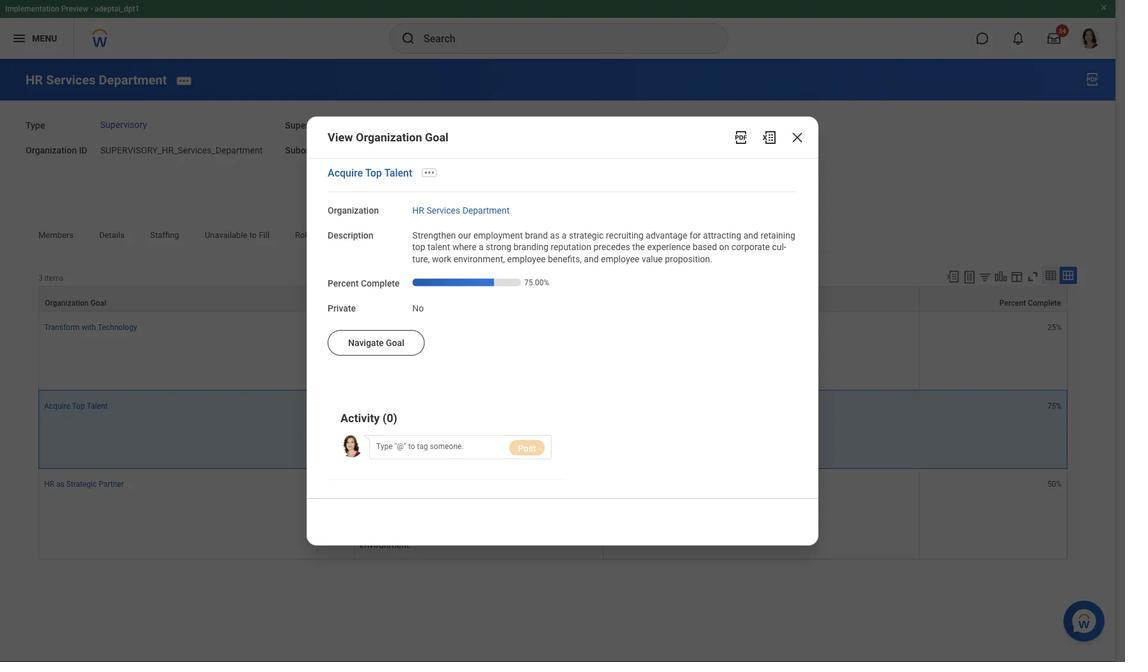 Task type: locate. For each thing, give the bounding box(es) containing it.
1 horizontal spatial value
[[642, 254, 663, 265]]

1 horizontal spatial proposition.
[[665, 254, 713, 265]]

precedes
[[594, 242, 630, 253], [468, 426, 504, 436]]

corporate for work
[[372, 438, 410, 448]]

build an environment that supports the corporate vision and strategy by
[[360, 480, 600, 503]]

hr up adoption, at the bottom left
[[471, 323, 482, 334]]

for inside strengthen our employment brand as a strategic recruiting advantage for attracting and retaining top talent where a strong branding reputation precedes the experience based on corporate culture, work environment, employee benefits, and employee value proposition.
[[404, 414, 415, 424]]

talent down "improving" on the bottom
[[527, 414, 549, 424]]

acquire inside strengthen our employment brand as a strategic recruiting advantage for attracting and retaining top talent where a strong branding reputation precedes the experience based on corporate culture, work environment, employee benefits, and employee value proposition. row
[[44, 402, 70, 411]]

talent inside strengthen our employment brand as a strategic recruiting advantage for attracting and retaining top talent where a strong branding reputation precedes the experience based on corporate culture, work environment, employee benefits, and employee value proposition.
[[527, 414, 549, 424]]

resources
[[418, 528, 457, 539]]

members
[[38, 230, 74, 240]]

1 horizontal spatial brand
[[525, 230, 548, 241]]

top up the 'private' element
[[413, 242, 425, 253]]

with inside "innovative initiatives that promote employee engagement and empowerment for people to offer their best and managers are equipped with the best tools, resources and policies for an effective environment."
[[573, 516, 590, 527]]

talent for ture,
[[428, 242, 450, 253]]

-
[[90, 4, 93, 13]]

talent inside row
[[87, 402, 108, 411]]

equipped
[[534, 516, 571, 527]]

where inside strengthen our employment brand as a strategic recruiting advantage for attracting and retaining top talent where a strong branding reputation precedes the experience based on corporate culture, work environment, employee benefits, and employee value proposition.
[[552, 414, 576, 424]]

0 vertical spatial our
[[458, 230, 471, 241]]

advantage inside strengthen our employment brand as a strategic recruiting advantage for attracting and retaining top talent where a strong branding reputation precedes the experience based on corporate cul ture, work environment, employee benefits, and employee value proposition.
[[646, 230, 688, 241]]

where inside strengthen our employment brand as a strategic recruiting advantage for attracting and retaining top talent where a strong branding reputation precedes the experience based on corporate cul ture, work environment, employee benefits, and employee value proposition.
[[453, 242, 477, 253]]

activity (0)
[[341, 412, 397, 425]]

based inside strengthen our employment brand as a strategic recruiting advantage for attracting and retaining top talent where a strong branding reputation precedes the experience based on corporate cul ture, work environment, employee benefits, and employee value proposition.
[[693, 242, 717, 253]]

1 vertical spatial row
[[38, 469, 1068, 560]]

toolbar inside hr services department main content
[[940, 267, 1077, 287]]

business-
[[360, 335, 398, 346]]

brand down technology
[[473, 402, 495, 412]]

0 vertical spatial corporate
[[732, 242, 770, 253]]

1 vertical spatial acquire top talent link
[[44, 399, 108, 411]]

0 vertical spatial acquire top talent link
[[328, 167, 412, 179]]

strategic
[[66, 480, 97, 489]]

corporate left cul
[[732, 242, 770, 253]]

2 technology from the left
[[360, 323, 406, 334]]

corporate
[[732, 242, 770, 253], [372, 438, 410, 448], [516, 480, 555, 491]]

hr up type
[[26, 72, 43, 88]]

1 horizontal spatial recruiting
[[606, 230, 644, 241]]

strategic up ture,
[[569, 230, 604, 241]]

0 vertical spatial top
[[413, 242, 425, 253]]

percent inside popup button
[[1000, 299, 1026, 308]]

1 vertical spatial work
[[444, 438, 463, 448]]

0 vertical spatial percent
[[328, 278, 359, 289]]

75.00%
[[525, 278, 549, 287]]

to left fill
[[249, 230, 257, 240]]

as up ture,
[[550, 230, 560, 241]]

employment up culture,
[[421, 402, 470, 412]]

details
[[99, 230, 125, 240]]

select to filter grid data image
[[978, 270, 992, 284]]

1 horizontal spatial acquire top talent
[[328, 167, 412, 179]]

0 horizontal spatial strategic
[[516, 402, 551, 412]]

strong
[[486, 242, 512, 253], [360, 426, 385, 436]]

0 vertical spatial experience
[[647, 242, 691, 253]]

1 horizontal spatial top
[[512, 414, 525, 424]]

organization inside popup button
[[45, 299, 89, 308]]

implementation preview -   adeptai_dpt1
[[5, 4, 139, 13]]

0 horizontal spatial talent
[[87, 402, 108, 411]]

strengthen inside strengthen our employment brand as a strategic recruiting advantage for attracting and retaining top talent where a strong branding reputation precedes the experience based on corporate cul ture, work environment, employee benefits, and employee value proposition.
[[413, 230, 456, 241]]

strong inside strengthen our employment brand as a strategic recruiting advantage for attracting and retaining top talent where a strong branding reputation precedes the experience based on corporate cul ture, work environment, employee benefits, and employee value proposition.
[[486, 242, 512, 253]]

talent for work
[[527, 414, 549, 424]]

our
[[458, 230, 471, 241], [405, 402, 419, 412]]

acquire top talent link inside strengthen our employment brand as a strategic recruiting advantage for attracting and retaining top talent where a strong branding reputation precedes the experience based on corporate culture, work environment, employee benefits, and employee value proposition. row
[[44, 399, 108, 411]]

employee up vision
[[519, 438, 558, 448]]

complete inside popup button
[[1028, 299, 1061, 308]]

1 technology from the left
[[98, 323, 137, 332]]

1 vertical spatial attracting
[[417, 414, 455, 424]]

for down the initiatives
[[583, 504, 595, 515]]

1 horizontal spatial strong
[[486, 242, 512, 253]]

to inside technology is transforming hr functions with rapid business-model innovation, adoption, improved service levels, and new ways of controlling costs.  continue to invest and investigate technology for improving and replacing critical
[[566, 347, 574, 358]]

department
[[99, 72, 167, 88], [415, 158, 462, 169], [428, 172, 475, 182], [463, 205, 510, 216]]

1 vertical spatial environment,
[[466, 438, 517, 448]]

tab list containing members
[[26, 221, 1090, 252]]

row
[[38, 287, 1068, 312], [38, 469, 1068, 560]]

strategic for ture,
[[569, 230, 604, 241]]

0 horizontal spatial hr services department
[[26, 72, 167, 88]]

as inside hr as strategic partner link
[[56, 480, 64, 489]]

1 horizontal spatial acquire top talent link
[[328, 167, 412, 179]]

reputation for ture,
[[551, 242, 592, 253]]

0 vertical spatial strengthen
[[413, 230, 456, 241]]

our inside strengthen our employment brand as a strategic recruiting advantage for attracting and retaining top talent where a strong branding reputation precedes the experience based on corporate culture, work environment, employee benefits, and employee value proposition.
[[405, 402, 419, 412]]

experience inside strengthen our employment brand as a strategic recruiting advantage for attracting and retaining top talent where a strong branding reputation precedes the experience based on corporate culture, work environment, employee benefits, and employee value proposition.
[[521, 426, 564, 436]]

work inside strengthen our employment brand as a strategic recruiting advantage for attracting and retaining top talent where a strong branding reputation precedes the experience based on corporate culture, work environment, employee benefits, and employee value proposition.
[[444, 438, 463, 448]]

hr services department inside main content
[[26, 72, 167, 88]]

precedes inside strengthen our employment brand as a strategic recruiting advantage for attracting and retaining top talent where a strong branding reputation precedes the experience based on corporate cul ture, work environment, employee benefits, and employee value proposition.
[[594, 242, 630, 253]]

1 vertical spatial hr services department link
[[413, 203, 510, 216]]

strengthen down replacing
[[360, 402, 403, 412]]

hr services department up supervisory
[[26, 72, 167, 88]]

investigate
[[403, 359, 446, 370]]

employment for work
[[421, 402, 470, 412]]

1 vertical spatial experience
[[521, 426, 564, 436]]

for inside technology is transforming hr functions with rapid business-model innovation, adoption, improved service levels, and new ways of controlling costs.  continue to invest and investigate technology for improving and replacing critical
[[495, 359, 506, 370]]

2 row from the top
[[38, 469, 1068, 560]]

corporate down (0)
[[372, 438, 410, 448]]

best up environment.
[[375, 528, 392, 539]]

1 vertical spatial recruiting
[[553, 402, 591, 412]]

employment for ture,
[[473, 230, 523, 241]]

service
[[549, 335, 577, 346]]

view printable version (pdf) image
[[1085, 72, 1100, 87]]

corporate inside strengthen our employment brand as a strategic recruiting advantage for attracting and retaining top talent where a strong branding reputation precedes the experience based on corporate culture, work environment, employee benefits, and employee value proposition.
[[372, 438, 410, 448]]

0 vertical spatial recruiting
[[606, 230, 644, 241]]

1 vertical spatial acquire top talent
[[44, 402, 108, 411]]

0 vertical spatial where
[[453, 242, 477, 253]]

strong inside strengthen our employment brand as a strategic recruiting advantage for attracting and retaining top talent where a strong branding reputation precedes the experience based on corporate culture, work environment, employee benefits, and employee value proposition.
[[360, 426, 385, 436]]

1 horizontal spatial acquire
[[328, 167, 363, 179]]

2 vertical spatial goal
[[386, 338, 404, 348]]

organization left the assignments
[[426, 230, 473, 240]]

1 horizontal spatial complete
[[1028, 299, 1061, 308]]

services for the leftmost hr services department link
[[46, 72, 96, 88]]

0 horizontal spatial top
[[72, 402, 85, 411]]

percent
[[328, 278, 359, 289], [1000, 299, 1026, 308]]

branding inside strengthen our employment brand as a strategic recruiting advantage for attracting and retaining top talent where a strong branding reputation precedes the experience based on corporate culture, work environment, employee benefits, and employee value proposition.
[[388, 426, 422, 436]]

reputation for work
[[425, 426, 465, 436]]

transforming
[[417, 323, 468, 334]]

with right transform
[[82, 323, 96, 332]]

expand/collapse chart image
[[994, 270, 1008, 284]]

to down promote
[[389, 516, 397, 527]]

their
[[420, 516, 438, 527]]

0 horizontal spatial percent
[[328, 278, 359, 289]]

and empowerment
[[506, 504, 581, 515]]

for
[[690, 230, 701, 241], [495, 359, 506, 370], [404, 414, 415, 424], [583, 504, 595, 515], [510, 528, 521, 539]]

id
[[79, 145, 87, 156]]

employment
[[473, 230, 523, 241], [421, 402, 470, 412]]

top down "improving" on the bottom
[[512, 414, 525, 424]]

1 horizontal spatial experience
[[647, 242, 691, 253]]

2 horizontal spatial corporate
[[732, 242, 770, 253]]

percent down "click to view/edit grid preferences" icon
[[1000, 299, 1026, 308]]

goal
[[425, 131, 449, 144], [91, 299, 106, 308], [386, 338, 404, 348]]

0 horizontal spatial technology
[[98, 323, 137, 332]]

adeptai_dpt1
[[95, 4, 139, 13]]

innovative initiatives that promote employee engagement and empowerment for people to offer their best and managers are equipped with the best tools, resources and policies for an effective environment.
[[360, 492, 597, 551]]

corporate up innovative at the bottom
[[516, 480, 555, 491]]

advantage for ture,
[[646, 230, 688, 241]]

inbox large image
[[1048, 32, 1061, 45]]

0 horizontal spatial acquire top talent
[[44, 402, 108, 411]]

0 horizontal spatial proposition.
[[441, 450, 488, 460]]

where for ture,
[[453, 242, 477, 253]]

0 horizontal spatial to
[[249, 230, 257, 240]]

for right (0)
[[404, 414, 415, 424]]

strategic inside strengthen our employment brand as a strategic recruiting advantage for attracting and retaining top talent where a strong branding reputation precedes the experience based on corporate culture, work environment, employee benefits, and employee value proposition.
[[516, 402, 551, 412]]

top inside strengthen our employment brand as a strategic recruiting advantage for attracting and retaining top talent where a strong branding reputation precedes the experience based on corporate culture, work environment, employee benefits, and employee value proposition.
[[512, 414, 525, 424]]

attracting inside strengthen our employment brand as a strategic recruiting advantage for attracting and retaining top talent where a strong branding reputation precedes the experience based on corporate culture, work environment, employee benefits, and employee value proposition.
[[417, 414, 455, 424]]

the inside strengthen our employment brand as a strategic recruiting advantage for attracting and retaining top talent where a strong branding reputation precedes the experience based on corporate cul ture, work environment, employee benefits, and employee value proposition.
[[633, 242, 645, 253]]

organization for organization assignments
[[426, 230, 473, 240]]

as inside strengthen our employment brand as a strategic recruiting advantage for attracting and retaining top talent where a strong branding reputation precedes the experience based on corporate cul ture, work environment, employee benefits, and employee value proposition.
[[550, 230, 560, 241]]

on for ture,
[[719, 242, 729, 253]]

as
[[550, 230, 560, 241], [498, 402, 507, 412], [56, 480, 64, 489]]

1 vertical spatial benefits,
[[560, 438, 594, 448]]

hr for rightmost hr services department link
[[413, 205, 424, 216]]

organization for organization id
[[26, 145, 77, 156]]

technology down organization goal
[[98, 323, 137, 332]]

1 horizontal spatial employment
[[473, 230, 523, 241]]

expand table image
[[1062, 269, 1075, 282]]

top inside row
[[72, 402, 85, 411]]

organization up security
[[328, 205, 379, 216]]

hr services department up organization assignments
[[413, 205, 510, 216]]

on
[[719, 242, 729, 253], [360, 438, 370, 448]]

environment.
[[360, 540, 412, 551]]

1 horizontal spatial as
[[498, 402, 507, 412]]

1 horizontal spatial top
[[365, 167, 382, 179]]

value down culture,
[[418, 450, 439, 460]]

goal for navigate goal
[[386, 338, 404, 348]]

environment,
[[454, 254, 505, 265], [466, 438, 517, 448]]

delivering/implementing
[[406, 492, 502, 503]]

hr left strategic
[[44, 480, 54, 489]]

1 vertical spatial brand
[[473, 402, 495, 412]]

advantage right additional
[[646, 230, 688, 241]]

precedes up the supports
[[468, 426, 504, 436]]

our for ture,
[[458, 230, 471, 241]]

value down data
[[642, 254, 663, 265]]

acquire inside 'dialog'
[[328, 167, 363, 179]]

percent complete inside 'dialog'
[[328, 278, 400, 289]]

environment, up "percent complete" element
[[454, 254, 505, 265]]

percent up private
[[328, 278, 359, 289]]

export to worksheets image
[[962, 270, 978, 285]]

0 horizontal spatial reputation
[[425, 426, 465, 436]]

0 vertical spatial reputation
[[551, 242, 592, 253]]

0 vertical spatial strong
[[486, 242, 512, 253]]

talent
[[428, 242, 450, 253], [527, 414, 549, 424]]

talent inside 'dialog'
[[384, 167, 412, 179]]

0 horizontal spatial employment
[[421, 402, 470, 412]]

strengthen
[[413, 230, 456, 241], [360, 402, 403, 412]]

strong down the assignments
[[486, 242, 512, 253]]

talent down organization assignments
[[428, 242, 450, 253]]

benefits, up vision
[[560, 438, 594, 448]]

1 horizontal spatial services
[[427, 205, 460, 216]]

to
[[249, 230, 257, 240], [566, 347, 574, 358], [389, 516, 397, 527]]

0 vertical spatial talent
[[384, 167, 412, 179]]

technology is transforming hr functions with rapid business-model innovation, adoption, improved service levels, and new ways of controlling costs.  continue to invest and investigate technology for improving and replacing critical row
[[38, 312, 1068, 391]]

complete up 25%
[[1028, 299, 1061, 308]]

advantage inside strengthen our employment brand as a strategic recruiting advantage for attracting and retaining top talent where a strong branding reputation precedes the experience based on corporate culture, work environment, employee benefits, and employee value proposition.
[[360, 414, 401, 424]]

on down activity (0)
[[360, 438, 370, 448]]

1 vertical spatial value
[[418, 450, 439, 460]]

improving
[[508, 359, 548, 370]]

branding inside strengthen our employment brand as a strategic recruiting advantage for attracting and retaining top talent where a strong branding reputation precedes the experience based on corporate cul ture, work environment, employee benefits, and employee value proposition.
[[514, 242, 549, 253]]

our inside strengthen our employment brand as a strategic recruiting advantage for attracting and retaining top talent where a strong branding reputation precedes the experience based on corporate cul ture, work environment, employee benefits, and employee value proposition.
[[458, 230, 471, 241]]

on inside strengthen our employment brand as a strategic recruiting advantage for attracting and retaining top talent where a strong branding reputation precedes the experience based on corporate culture, work environment, employee benefits, and employee value proposition.
[[360, 438, 370, 448]]

1 row from the top
[[38, 287, 1068, 312]]

view organization goal
[[328, 131, 449, 144]]

experience down data
[[647, 242, 691, 253]]

1 vertical spatial hr services department
[[413, 205, 510, 216]]

an up strategy
[[382, 480, 392, 491]]

retaining up cul
[[761, 230, 796, 241]]

strong down activity (0)
[[360, 426, 385, 436]]

environment, up the supports
[[466, 438, 517, 448]]

advantage
[[646, 230, 688, 241], [360, 414, 401, 424]]

retaining inside strengthen our employment brand as a strategic recruiting advantage for attracting and retaining top talent where a strong branding reputation precedes the experience based on corporate culture, work environment, employee benefits, and employee value proposition.
[[475, 414, 509, 424]]

employee up "their"
[[414, 504, 452, 515]]

recruiting
[[606, 230, 644, 241], [553, 402, 591, 412]]

1 vertical spatial goal
[[91, 299, 106, 308]]

1 vertical spatial strong
[[360, 426, 385, 436]]

1 horizontal spatial talent
[[384, 167, 412, 179]]

strengthen our employment brand as a strategic recruiting advantage for attracting and retaining top talent where a strong branding reputation precedes the experience based on corporate culture, work environment, employee benefits, and employee value proposition.
[[360, 402, 596, 460]]

1 horizontal spatial on
[[719, 242, 729, 253]]

organization goal
[[45, 299, 106, 308]]

top for work
[[512, 414, 525, 424]]

1 horizontal spatial best
[[440, 516, 458, 527]]

1 vertical spatial with
[[573, 516, 590, 527]]

tab list
[[26, 221, 1090, 252]]

benefits, down goals
[[548, 254, 582, 265]]

2 horizontal spatial to
[[566, 347, 574, 358]]

employment inside strengthen our employment brand as a strategic recruiting advantage for attracting and retaining top talent where a strong branding reputation precedes the experience based on corporate culture, work environment, employee benefits, and employee value proposition.
[[421, 402, 470, 412]]

branding down (0)
[[388, 426, 422, 436]]

organization up transform
[[45, 299, 89, 308]]

an down are
[[523, 528, 533, 539]]

corporate inside build an environment that supports the corporate vision and strategy by
[[516, 480, 555, 491]]

for right data
[[690, 230, 701, 241]]

as for ture,
[[550, 230, 560, 241]]

are
[[519, 516, 532, 527]]

0 vertical spatial best
[[440, 516, 458, 527]]

work right culture,
[[444, 438, 463, 448]]

retaining down technology
[[475, 414, 509, 424]]

on left cul
[[719, 242, 729, 253]]

based for work
[[567, 426, 591, 436]]

organization down type
[[26, 145, 77, 156]]

branding down the assignments
[[514, 242, 549, 253]]

1 horizontal spatial attracting
[[703, 230, 742, 241]]

corporate inside strengthen our employment brand as a strategic recruiting advantage for attracting and retaining top talent where a strong branding reputation precedes the experience based on corporate cul ture, work environment, employee benefits, and employee value proposition.
[[732, 242, 770, 253]]

0 vertical spatial top
[[365, 167, 382, 179]]

technology inside technology is transforming hr functions with rapid business-model innovation, adoption, improved service levels, and new ways of controlling costs.  continue to invest and investigate technology for improving and replacing critical
[[360, 323, 406, 334]]

top inside strengthen our employment brand as a strategic recruiting advantage for attracting and retaining top talent where a strong branding reputation precedes the experience based on corporate cul ture, work environment, employee benefits, and employee value proposition.
[[413, 242, 425, 253]]

on inside strengthen our employment brand as a strategic recruiting advantage for attracting and retaining top talent where a strong branding reputation precedes the experience based on corporate cul ture, work environment, employee benefits, and employee value proposition.
[[719, 242, 729, 253]]

vision
[[557, 480, 580, 491]]

hr as strategic partner link
[[44, 478, 124, 489]]

1 vertical spatial branding
[[388, 426, 422, 436]]

hr services department for rightmost hr services department link
[[413, 205, 510, 216]]

experience up vision
[[521, 426, 564, 436]]

experience
[[647, 242, 691, 253], [521, 426, 564, 436]]

work down organization assignments
[[432, 254, 451, 265]]

1 vertical spatial as
[[498, 402, 507, 412]]

advantage up employee photo
[[360, 414, 401, 424]]

1 vertical spatial top
[[72, 402, 85, 411]]

recruiting inside strengthen our employment brand as a strategic recruiting advantage for attracting and retaining top talent where a strong branding reputation precedes the experience based on corporate cul ture, work environment, employee benefits, and employee value proposition.
[[606, 230, 644, 241]]

strategic
[[569, 230, 604, 241], [516, 402, 551, 412]]

acquire top talent link inside 'dialog'
[[328, 167, 412, 179]]

organization up payroll at the top left of page
[[356, 131, 422, 144]]

export to excel image
[[946, 270, 960, 284]]

0 vertical spatial as
[[550, 230, 560, 241]]

experience inside strengthen our employment brand as a strategic recruiting advantage for attracting and retaining top talent where a strong branding reputation precedes the experience based on corporate cul ture, work environment, employee benefits, and employee value proposition.
[[647, 242, 691, 253]]

brand inside strengthen our employment brand as a strategic recruiting advantage for attracting and retaining top talent where a strong branding reputation precedes the experience based on corporate cul ture, work environment, employee benefits, and employee value proposition.
[[525, 230, 548, 241]]

0 vertical spatial an
[[382, 480, 392, 491]]

hr services department
[[26, 72, 167, 88], [413, 205, 510, 216]]

hr services department link up supervisory
[[26, 72, 167, 88]]

organization goal button
[[39, 287, 354, 311]]

reputation down goals
[[551, 242, 592, 253]]

proposition. inside strengthen our employment brand as a strategic recruiting advantage for attracting and retaining top talent where a strong branding reputation precedes the experience based on corporate culture, work environment, employee benefits, and employee value proposition.
[[441, 450, 488, 460]]

as inside strengthen our employment brand as a strategic recruiting advantage for attracting and retaining top talent where a strong branding reputation precedes the experience based on corporate culture, work environment, employee benefits, and employee value proposition.
[[498, 402, 507, 412]]

dialog
[[307, 116, 819, 546]]

that up delivering/implementing
[[446, 480, 461, 491]]

1 horizontal spatial advantage
[[646, 230, 688, 241]]

as left strategic
[[56, 480, 64, 489]]

1 vertical spatial where
[[552, 414, 576, 424]]

recruiting inside strengthen our employment brand as a strategic recruiting advantage for attracting and retaining top talent where a strong branding reputation precedes the experience based on corporate culture, work environment, employee benefits, and employee value proposition.
[[553, 402, 591, 412]]

an inside build an environment that supports the corporate vision and strategy by
[[382, 480, 392, 491]]

a
[[562, 230, 567, 241], [479, 242, 484, 253], [509, 402, 514, 412], [578, 414, 583, 424]]

0 horizontal spatial an
[[382, 480, 392, 491]]

1 vertical spatial services
[[427, 205, 460, 216]]

recruiting down technology is transforming hr functions with rapid business-model innovation, adoption, improved service levels, and new ways of controlling costs.  continue to invest and investigate technology for improving and replacing critical row
[[553, 402, 591, 412]]

percent complete inside popup button
[[1000, 299, 1061, 308]]

employment up "percent complete" element
[[473, 230, 523, 241]]

top inside 'dialog'
[[365, 167, 382, 179]]

0 vertical spatial hr services department link
[[26, 72, 167, 88]]

goal inside button
[[386, 338, 404, 348]]

0 vertical spatial environment,
[[454, 254, 505, 265]]

strengthen for ture,
[[413, 230, 456, 241]]

1 vertical spatial our
[[405, 402, 419, 412]]

top for ture,
[[413, 242, 425, 253]]

close environment banner image
[[1100, 4, 1108, 12]]

strategic down "improving" on the bottom
[[516, 402, 551, 412]]

0 vertical spatial hr services department
[[26, 72, 167, 88]]

implementation preview -   adeptai_dpt1 banner
[[0, 0, 1116, 59]]

0 horizontal spatial as
[[56, 480, 64, 489]]

0 vertical spatial attracting
[[703, 230, 742, 241]]

superior
[[285, 120, 319, 131]]

value
[[642, 254, 663, 265], [418, 450, 439, 460]]

complete down groups
[[361, 278, 400, 289]]

toolbar
[[940, 267, 1077, 287]]

precedes down additional
[[594, 242, 630, 253]]

0 horizontal spatial retaining
[[475, 414, 509, 424]]

proposition.
[[665, 254, 713, 265], [441, 450, 488, 460]]

strengthen inside strengthen our employment brand as a strategic recruiting advantage for attracting and retaining top talent where a strong branding reputation precedes the experience based on corporate culture, work environment, employee benefits, and employee value proposition.
[[360, 402, 403, 412]]

the inside "innovative initiatives that promote employee engagement and empowerment for people to offer their best and managers are equipped with the best tools, resources and policies for an effective environment."
[[360, 528, 372, 539]]

our left the assignments
[[458, 230, 471, 241]]

profile logan mcneil element
[[1072, 24, 1108, 52]]

brand for ture,
[[525, 230, 548, 241]]

services
[[46, 72, 96, 88], [427, 205, 460, 216]]

our for work
[[405, 402, 419, 412]]

Process Comment text field
[[376, 436, 503, 459]]

critical
[[399, 371, 425, 382]]

benefits, inside strengthen our employment brand as a strategic recruiting advantage for attracting and retaining top talent where a strong branding reputation precedes the experience based on corporate culture, work environment, employee benefits, and employee value proposition.
[[560, 438, 594, 448]]

percent complete element
[[413, 270, 553, 295]]

technology up business-
[[360, 323, 406, 334]]

best
[[440, 516, 458, 527], [375, 528, 392, 539]]

department up organization assignments
[[463, 205, 510, 216]]

1 horizontal spatial retaining
[[761, 230, 796, 241]]

that up people
[[360, 504, 375, 515]]

an inside "innovative initiatives that promote employee engagement and empowerment for people to offer their best and managers are equipped with the best tools, resources and policies for an effective environment."
[[523, 528, 533, 539]]

hr services department link up organization assignments
[[413, 203, 510, 216]]

hr inside technology is transforming hr functions with rapid business-model innovation, adoption, improved service levels, and new ways of controlling costs.  continue to invest and investigate technology for improving and replacing critical
[[471, 323, 482, 334]]

organization
[[321, 120, 373, 131], [356, 131, 422, 144], [26, 145, 77, 156], [328, 205, 379, 216], [426, 230, 473, 240], [45, 299, 89, 308]]

1 vertical spatial talent
[[527, 414, 549, 424]]

talent inside strengthen our employment brand as a strategic recruiting advantage for attracting and retaining top talent where a strong branding reputation precedes the experience based on corporate cul ture, work environment, employee benefits, and employee value proposition.
[[428, 242, 450, 253]]

as down costs.
[[498, 402, 507, 412]]

notifications large image
[[1012, 32, 1025, 45]]

services inside main content
[[46, 72, 96, 88]]

services inside 'dialog'
[[427, 205, 460, 216]]

1 vertical spatial on
[[360, 438, 370, 448]]

based
[[693, 242, 717, 253], [567, 426, 591, 436]]

hr down recruiting department link
[[413, 205, 424, 216]]

1 horizontal spatial branding
[[514, 242, 549, 253]]

with down the initiatives
[[573, 516, 590, 527]]

1 horizontal spatial percent complete
[[1000, 299, 1061, 308]]

hr
[[26, 72, 43, 88], [413, 205, 424, 216], [471, 323, 482, 334], [44, 480, 54, 489]]

brand inside strengthen our employment brand as a strategic recruiting advantage for attracting and retaining top talent where a strong branding reputation precedes the experience based on corporate culture, work environment, employee benefits, and employee value proposition.
[[473, 402, 495, 412]]

strategic inside strengthen our employment brand as a strategic recruiting advantage for attracting and retaining top talent where a strong branding reputation precedes the experience based on corporate cul ture, work environment, employee benefits, and employee value proposition.
[[569, 230, 604, 241]]

percent complete up private
[[328, 278, 400, 289]]

promote
[[378, 504, 411, 515]]

complete
[[361, 278, 400, 289], [1028, 299, 1061, 308]]

on for work
[[360, 438, 370, 448]]

hr services department inside 'dialog'
[[413, 205, 510, 216]]

to down service
[[566, 347, 574, 358]]

percent complete down fullscreen icon
[[1000, 299, 1061, 308]]

goal inside popup button
[[91, 299, 106, 308]]

retaining inside strengthen our employment brand as a strategic recruiting advantage for attracting and retaining top talent where a strong branding reputation precedes the experience based on corporate cul ture, work environment, employee benefits, and employee value proposition.
[[761, 230, 796, 241]]

employment inside strengthen our employment brand as a strategic recruiting advantage for attracting and retaining top talent where a strong branding reputation precedes the experience based on corporate cul ture, work environment, employee benefits, and employee value proposition.
[[473, 230, 523, 241]]

0 horizontal spatial on
[[360, 438, 370, 448]]

organization for organization
[[328, 205, 379, 216]]

precedes inside strengthen our employment brand as a strategic recruiting advantage for attracting and retaining top talent where a strong branding reputation precedes the experience based on corporate culture, work environment, employee benefits, and employee value proposition.
[[468, 426, 504, 436]]

0 horizontal spatial branding
[[388, 426, 422, 436]]

reputation inside strengthen our employment brand as a strategic recruiting advantage for attracting and retaining top talent where a strong branding reputation precedes the experience based on corporate cul ture, work environment, employee benefits, and employee value proposition.
[[551, 242, 592, 253]]

our right (0)
[[405, 402, 419, 412]]

additional data
[[596, 230, 652, 240]]

supervisory_hr_services_department
[[100, 145, 263, 156]]

recruiting for ture,
[[606, 230, 644, 241]]

work inside strengthen our employment brand as a strategic recruiting advantage for attracting and retaining top talent where a strong branding reputation precedes the experience based on corporate cul ture, work environment, employee benefits, and employee value proposition.
[[432, 254, 451, 265]]

attracting for work
[[417, 414, 455, 424]]

percent complete
[[328, 278, 400, 289], [1000, 299, 1061, 308]]

department inside 'dialog'
[[463, 205, 510, 216]]

activity
[[341, 412, 380, 425]]

row containing build an environment that supports the corporate vision and strategy by
[[38, 469, 1068, 560]]

transform
[[44, 323, 80, 332]]

0 horizontal spatial precedes
[[468, 426, 504, 436]]

1 vertical spatial top
[[512, 414, 525, 424]]

talent for acquire top talent link in strengthen our employment brand as a strategic recruiting advantage for attracting and retaining top talent where a strong branding reputation precedes the experience based on corporate culture, work environment, employee benefits, and employee value proposition. row
[[87, 402, 108, 411]]

is
[[408, 323, 415, 334]]

groups
[[373, 230, 400, 240]]

brand left goals
[[525, 230, 548, 241]]

0 horizontal spatial percent complete
[[328, 278, 400, 289]]

recruiting department link
[[385, 172, 475, 182]]

benefits, inside strengthen our employment brand as a strategic recruiting advantage for attracting and retaining top talent where a strong branding reputation precedes the experience based on corporate cul ture, work environment, employee benefits, and employee value proposition.
[[548, 254, 582, 265]]

reputation up culture,
[[425, 426, 465, 436]]

0 horizontal spatial acquire
[[44, 402, 70, 411]]

best up the resources
[[440, 516, 458, 527]]

1 vertical spatial precedes
[[468, 426, 504, 436]]

1 horizontal spatial percent
[[1000, 299, 1026, 308]]

0 horizontal spatial with
[[82, 323, 96, 332]]

0 vertical spatial on
[[719, 242, 729, 253]]

0 horizontal spatial based
[[567, 426, 591, 436]]

reputation inside strengthen our employment brand as a strategic recruiting advantage for attracting and retaining top talent where a strong branding reputation precedes the experience based on corporate culture, work environment, employee benefits, and employee value proposition.
[[425, 426, 465, 436]]

private element
[[413, 295, 424, 314]]

based inside strengthen our employment brand as a strategic recruiting advantage for attracting and retaining top talent where a strong branding reputation precedes the experience based on corporate culture, work environment, employee benefits, and employee value proposition.
[[567, 426, 591, 436]]

top for acquire top talent link inside 'dialog'
[[365, 167, 382, 179]]

strengthen right groups
[[413, 230, 456, 241]]

acquire for acquire top talent link in strengthen our employment brand as a strategic recruiting advantage for attracting and retaining top talent where a strong branding reputation precedes the experience based on corporate culture, work environment, employee benefits, and employee value proposition. row
[[44, 402, 70, 411]]

for down costs.
[[495, 359, 506, 370]]

corporate for ture,
[[732, 242, 770, 253]]

by
[[394, 492, 403, 503]]

superior organization
[[285, 120, 373, 131]]

attracting inside strengthen our employment brand as a strategic recruiting advantage for attracting and retaining top talent where a strong branding reputation precedes the experience based on corporate cul ture, work environment, employee benefits, and employee value proposition.
[[703, 230, 742, 241]]

recruiting up ture,
[[606, 230, 644, 241]]

0 horizontal spatial experience
[[521, 426, 564, 436]]

1 vertical spatial to
[[566, 347, 574, 358]]



Task type: describe. For each thing, give the bounding box(es) containing it.
ways
[[422, 347, 443, 358]]

department down the payroll department link
[[428, 172, 475, 182]]

pdf image
[[734, 130, 749, 145]]

navigate
[[348, 338, 384, 348]]

engagement
[[454, 504, 504, 515]]

innovative
[[505, 492, 545, 503]]

search image
[[401, 31, 416, 46]]

culture,
[[413, 438, 442, 448]]

items selected list
[[385, 145, 497, 182]]

organization up subordinates
[[321, 120, 373, 131]]

0 horizontal spatial best
[[375, 528, 392, 539]]

functions
[[485, 323, 522, 334]]

3 items
[[38, 274, 64, 283]]

security groups
[[341, 230, 400, 240]]

experience for ture,
[[647, 242, 691, 253]]

strengthen for work
[[360, 402, 403, 412]]

the inside build an environment that supports the corporate vision and strategy by
[[501, 480, 514, 491]]

employee photo image
[[341, 435, 363, 458]]

no
[[413, 303, 424, 314]]

where for work
[[552, 414, 576, 424]]

hr as strategic partner
[[44, 480, 124, 489]]

3
[[38, 274, 43, 283]]

2 horizontal spatial goal
[[425, 131, 449, 144]]

supports
[[464, 480, 499, 491]]

employee down culture,
[[377, 450, 415, 460]]

controlling
[[455, 347, 497, 358]]

50%
[[1048, 480, 1062, 489]]

policies
[[477, 528, 507, 539]]

branding for ture,
[[514, 242, 549, 253]]

strong for ture,
[[486, 242, 512, 253]]

of
[[445, 347, 453, 358]]

people
[[360, 516, 387, 527]]

hr services department main content
[[0, 59, 1116, 618]]

with rapid
[[524, 323, 563, 334]]

talent for acquire top talent link inside 'dialog'
[[384, 167, 412, 179]]

table image
[[1045, 269, 1058, 282]]

(0)
[[383, 412, 397, 425]]

organization assignments
[[426, 230, 523, 240]]

and inside build an environment that supports the corporate vision and strategy by
[[582, 480, 597, 491]]

department up recruiting department link
[[415, 158, 462, 169]]

replacing
[[360, 371, 396, 382]]

tools,
[[394, 528, 416, 539]]

services for rightmost hr services department link
[[427, 205, 460, 216]]

strengthen our employment brand as a strategic recruiting advantage for attracting and retaining top talent where a strong branding reputation precedes the experience based on corporate culture, work environment, employee benefits, and employee value proposition. row
[[38, 391, 1068, 469]]

tab list inside hr services department main content
[[26, 221, 1090, 252]]

percent complete button
[[920, 287, 1067, 311]]

cul
[[772, 242, 787, 253]]

advantage for work
[[360, 414, 401, 424]]

employee inside "innovative initiatives that promote employee engagement and empowerment for people to offer their best and managers are equipped with the best tools, resources and policies for an effective environment."
[[414, 504, 452, 515]]

with inside row
[[82, 323, 96, 332]]

subordinates
[[285, 145, 338, 156]]

1 horizontal spatial hr services department link
[[413, 203, 510, 216]]

top for acquire top talent link in strengthen our employment brand as a strategic recruiting advantage for attracting and retaining top talent where a strong branding reputation precedes the experience based on corporate culture, work environment, employee benefits, and employee value proposition. row
[[72, 402, 85, 411]]

adoption,
[[470, 335, 507, 346]]

branding for work
[[388, 426, 422, 436]]

precedes for ture,
[[594, 242, 630, 253]]

75%
[[1048, 402, 1062, 411]]

assignments
[[475, 230, 523, 240]]

action bar region
[[307, 499, 818, 533]]

type
[[26, 120, 45, 131]]

0 horizontal spatial complete
[[361, 278, 400, 289]]

supervisory
[[100, 119, 147, 130]]

improved
[[510, 335, 547, 346]]

attracting for ture,
[[703, 230, 742, 241]]

as for work
[[498, 402, 507, 412]]

for inside strengthen our employment brand as a strategic recruiting advantage for attracting and retaining top talent where a strong branding reputation precedes the experience based on corporate cul ture, work environment, employee benefits, and employee value proposition.
[[690, 230, 701, 241]]

effective
[[535, 528, 570, 539]]

fill
[[259, 230, 270, 240]]

goals
[[549, 230, 570, 240]]

supervisory link
[[100, 119, 147, 130]]

goal for organization goal
[[91, 299, 106, 308]]

strengthen our employment brand as a strategic recruiting advantage for attracting and retaining top talent where a strong branding reputation precedes the experience based on corporate cul ture, work environment, employee benefits, and employee value proposition.
[[413, 230, 798, 265]]

employee down additional data
[[601, 254, 640, 265]]

department up supervisory
[[99, 72, 167, 88]]

hr for the leftmost hr services department link
[[26, 72, 43, 88]]

invest
[[360, 359, 383, 370]]

to inside "innovative initiatives that promote employee engagement and empowerment for people to offer their best and managers are equipped with the best tools, resources and policies for an effective environment."
[[389, 516, 397, 527]]

roles
[[295, 230, 316, 240]]

view
[[328, 131, 353, 144]]

data
[[635, 230, 652, 240]]

for down are
[[510, 528, 521, 539]]

click to view/edit grid preferences image
[[1010, 270, 1024, 284]]

organization for organization goal
[[45, 299, 89, 308]]

ture,
[[413, 242, 787, 265]]

unavailable to fill
[[205, 230, 270, 240]]

employee up 75.00%
[[507, 254, 546, 265]]

acquire top talent inside strengthen our employment brand as a strategic recruiting advantage for attracting and retaining top talent where a strong branding reputation precedes the experience based on corporate culture, work environment, employee benefits, and employee value proposition. row
[[44, 402, 108, 411]]

managers
[[477, 516, 517, 527]]

that inside build an environment that supports the corporate vision and strategy by
[[446, 480, 461, 491]]

value inside strengthen our employment brand as a strategic recruiting advantage for attracting and retaining top talent where a strong branding reputation precedes the experience based on corporate cul ture, work environment, employee benefits, and employee value proposition.
[[642, 254, 663, 265]]

private
[[328, 303, 356, 314]]

strategy
[[360, 492, 392, 503]]

environment, inside strengthen our employment brand as a strategic recruiting advantage for attracting and retaining top talent where a strong branding reputation precedes the experience based on corporate cul ture, work environment, employee benefits, and employee value proposition.
[[454, 254, 505, 265]]

technology inside transform with technology link
[[98, 323, 137, 332]]

recruiting for work
[[553, 402, 591, 412]]

transform with technology
[[44, 323, 137, 332]]

brand for work
[[473, 402, 495, 412]]

model
[[398, 335, 423, 346]]

0 vertical spatial acquire top talent
[[328, 167, 412, 179]]

payroll department link
[[385, 158, 462, 169]]

transform with technology link
[[44, 320, 137, 332]]

items
[[45, 274, 64, 283]]

experience for work
[[521, 426, 564, 436]]

technology is transforming hr functions with rapid business-model innovation, adoption, improved service levels, and new ways of controlling costs.  continue to invest and investigate technology for improving and replacing critical
[[360, 323, 580, 382]]

0 horizontal spatial hr services department link
[[26, 72, 167, 88]]

retaining for ture,
[[761, 230, 796, 241]]

staffing
[[150, 230, 179, 240]]

additional
[[596, 230, 633, 240]]

navigate goal button
[[328, 330, 425, 356]]

description
[[328, 230, 374, 241]]

precedes for work
[[468, 426, 504, 436]]

recruiting
[[385, 172, 426, 182]]

environment, inside strengthen our employment brand as a strategic recruiting advantage for attracting and retaining top talent where a strong branding reputation precedes the experience based on corporate culture, work environment, employee benefits, and employee value proposition.
[[466, 438, 517, 448]]

row containing organization goal
[[38, 287, 1068, 312]]

retaining for work
[[475, 414, 509, 424]]

hr services department for the leftmost hr services department link
[[26, 72, 167, 88]]

offer
[[399, 516, 418, 527]]

payroll department recruiting department
[[385, 158, 475, 182]]

dialog containing view organization goal
[[307, 116, 819, 546]]

value inside strengthen our employment brand as a strategic recruiting advantage for attracting and retaining top talent where a strong branding reputation precedes the experience based on corporate culture, work environment, employee benefits, and employee value proposition.
[[418, 450, 439, 460]]

fullscreen image
[[1026, 270, 1040, 284]]

that inside "innovative initiatives that promote employee engagement and empowerment for people to offer their best and managers are equipped with the best tools, resources and policies for an effective environment."
[[360, 504, 375, 515]]

build
[[360, 480, 380, 491]]

innovation,
[[425, 335, 468, 346]]

environment
[[394, 480, 444, 491]]

initiatives
[[547, 492, 585, 503]]

unavailable
[[205, 230, 247, 240]]

excel image
[[762, 130, 777, 145]]

organization id
[[26, 145, 87, 156]]

navigate goal
[[348, 338, 404, 348]]

strategic for work
[[516, 402, 551, 412]]

to inside tab list
[[249, 230, 257, 240]]

implementation
[[5, 4, 59, 13]]

acquire for acquire top talent link inside 'dialog'
[[328, 167, 363, 179]]

x image
[[790, 130, 805, 145]]

new
[[404, 347, 420, 358]]

hr for hr as strategic partner link
[[44, 480, 54, 489]]

based for ture,
[[693, 242, 717, 253]]

strong for work
[[360, 426, 385, 436]]

levels,
[[360, 347, 384, 358]]

payroll
[[385, 158, 412, 169]]

proposition. inside strengthen our employment brand as a strategic recruiting advantage for attracting and retaining top talent where a strong branding reputation precedes the experience based on corporate cul ture, work environment, employee benefits, and employee value proposition.
[[665, 254, 713, 265]]

the inside strengthen our employment brand as a strategic recruiting advantage for attracting and retaining top talent where a strong branding reputation precedes the experience based on corporate culture, work environment, employee benefits, and employee value proposition.
[[506, 426, 519, 436]]

technology
[[448, 359, 492, 370]]



Task type: vqa. For each thing, say whether or not it's contained in the screenshot.
"(Open)" within r-00194 cloud engineer (open)
no



